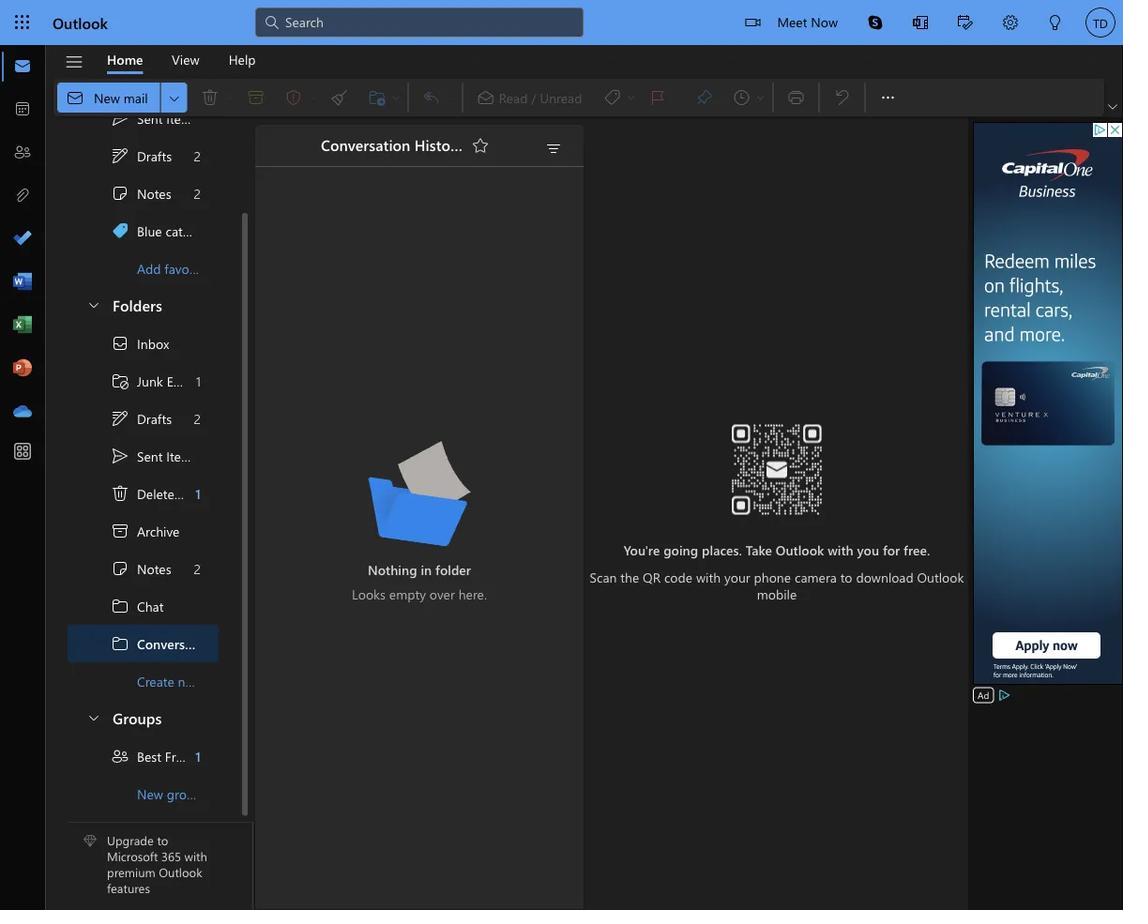 Task type: locate. For each thing, give the bounding box(es) containing it.
 tree item
[[68, 587, 219, 625], [68, 625, 219, 662]]

1 inside  tree item
[[196, 485, 201, 502]]

1 vertical spatial  tree item
[[68, 550, 219, 587]]

outlook up  "button"
[[53, 12, 108, 32]]

 left chat
[[111, 597, 130, 615]]


[[111, 108, 130, 127], [111, 446, 130, 465]]

1 vertical spatial drafts
[[137, 410, 172, 427]]

0 horizontal spatial folder
[[205, 672, 240, 690]]

0 vertical spatial 
[[111, 146, 130, 165]]

0 horizontal spatial with
[[184, 848, 207, 865]]

 tree item
[[68, 475, 219, 512]]

with left you on the right of page
[[828, 542, 854, 559]]

set your advertising preferences image
[[997, 688, 1012, 703]]

 tree item down home button
[[68, 99, 219, 137]]

0 vertical spatial  tree item
[[68, 137, 219, 174]]

features
[[107, 880, 150, 897]]

notes up chat
[[137, 560, 171, 577]]

outlook
[[53, 12, 108, 32], [776, 542, 825, 559], [918, 568, 965, 586], [159, 864, 202, 881]]

 inside folders 'tree item'
[[86, 297, 101, 312]]

 button left folders
[[77, 287, 109, 322]]

folder right 'new'
[[205, 672, 240, 690]]

0 vertical spatial items
[[166, 109, 198, 126]]

notes up blue
[[137, 184, 171, 202]]

1  drafts from the top
[[111, 146, 172, 165]]

0 vertical spatial drafts
[[137, 147, 172, 164]]

1  from the top
[[111, 108, 130, 127]]

2  tree item from the top
[[68, 399, 219, 437]]

2 for 1st the  tree item
[[194, 147, 201, 164]]

2  notes from the top
[[111, 559, 171, 578]]

2 up category
[[194, 184, 201, 202]]

over
[[430, 585, 455, 603]]

1 right deleted
[[196, 485, 201, 502]]

 down 
[[111, 559, 130, 578]]

0 vertical spatial notes
[[137, 184, 171, 202]]

 notes inside tree
[[111, 559, 171, 578]]

2 vertical spatial 1
[[196, 747, 201, 765]]

1 right junk
[[196, 372, 201, 389]]

2 down  tree item
[[194, 560, 201, 577]]


[[167, 90, 182, 105], [86, 297, 101, 312], [86, 710, 101, 725]]


[[263, 13, 282, 32]]

 button
[[943, 0, 988, 47]]

0 vertical spatial  tree item
[[68, 99, 219, 137]]

1 vertical spatial 
[[111, 634, 130, 653]]

1  from the top
[[111, 146, 130, 165]]

1 vertical spatial to
[[157, 833, 168, 849]]


[[1049, 15, 1064, 30]]

tab list containing home
[[93, 45, 270, 74]]

sent down mail
[[137, 109, 163, 126]]

to
[[841, 568, 853, 586], [157, 833, 168, 849]]

favorite
[[165, 259, 208, 277]]

2
[[194, 147, 201, 164], [194, 184, 201, 202], [194, 410, 201, 427], [194, 560, 201, 577]]

1 vertical spatial new
[[137, 785, 163, 802]]

1  from the top
[[111, 184, 130, 202]]

with right 365
[[184, 848, 207, 865]]

home
[[107, 51, 143, 68]]

you
[[858, 542, 880, 559]]

 up 
[[111, 446, 130, 465]]

1 drafts from the top
[[137, 147, 172, 164]]

 tree item
[[68, 174, 219, 212], [68, 550, 219, 587]]

for
[[883, 542, 901, 559]]

 new mail
[[66, 88, 148, 107]]

1 vertical spatial  sent items
[[111, 446, 198, 465]]

 drafts
[[111, 146, 172, 165], [111, 409, 172, 428]]

 button
[[466, 130, 496, 161]]

files image
[[13, 187, 32, 206]]

0 vertical spatial folder
[[436, 561, 471, 578]]

items right deleted
[[186, 485, 217, 502]]

1 vertical spatial  notes
[[111, 559, 171, 578]]

notes
[[137, 184, 171, 202], [137, 560, 171, 577]]

td image
[[1086, 8, 1116, 38]]

tab list
[[93, 45, 270, 74]]

add favorite tree item
[[68, 249, 219, 287]]

1 vertical spatial folder
[[205, 672, 240, 690]]

 inside groups tree item
[[86, 710, 101, 725]]

move & delete group
[[57, 79, 404, 116]]

conversation history 
[[321, 134, 490, 155]]

 button
[[77, 287, 109, 322], [77, 700, 109, 735]]

new
[[94, 89, 120, 106], [137, 785, 163, 802]]


[[111, 597, 130, 615], [111, 634, 130, 653]]

premium features image
[[84, 835, 97, 848]]

to do image
[[13, 230, 32, 249]]

folder
[[436, 561, 471, 578], [205, 672, 240, 690]]

outlook right premium
[[159, 864, 202, 881]]


[[746, 15, 761, 30]]


[[111, 184, 130, 202], [111, 559, 130, 578]]

category
[[166, 222, 217, 239]]

new left mail
[[94, 89, 120, 106]]

 left folders
[[86, 297, 101, 312]]

folder for in
[[436, 561, 471, 578]]

 for folders
[[86, 297, 101, 312]]

4 2 from the top
[[194, 560, 201, 577]]

deleted
[[137, 485, 182, 502]]

0 vertical spatial new
[[94, 89, 120, 106]]

to right camera
[[841, 568, 853, 586]]

 drafts down mail
[[111, 146, 172, 165]]

0 vertical spatial  sent items
[[111, 108, 198, 127]]

1  tree item from the top
[[68, 174, 219, 212]]

ad
[[978, 689, 990, 702]]

 tree item up deleted
[[68, 437, 219, 475]]

1 horizontal spatial folder
[[436, 561, 471, 578]]

1 vertical spatial  drafts
[[111, 409, 172, 428]]

0 vertical spatial 
[[167, 90, 182, 105]]

with inside upgrade to microsoft 365 with premium outlook features
[[184, 848, 207, 865]]

folder for new
[[205, 672, 240, 690]]

1 vertical spatial 
[[111, 559, 130, 578]]

 sent items down mail
[[111, 108, 198, 127]]

 sent items up deleted
[[111, 446, 198, 465]]

2  drafts from the top
[[111, 409, 172, 428]]

1 horizontal spatial new
[[137, 785, 163, 802]]

0 horizontal spatial to
[[157, 833, 168, 849]]

you're
[[624, 542, 660, 559]]

2 vertical spatial items
[[186, 485, 217, 502]]

folder up over
[[436, 561, 471, 578]]

0 vertical spatial sent
[[137, 109, 163, 126]]

0 vertical spatial  tree item
[[68, 174, 219, 212]]

2 down move & delete group
[[194, 147, 201, 164]]

the
[[621, 568, 640, 586]]

1 vertical spatial  button
[[77, 700, 109, 735]]

 tree item
[[68, 99, 219, 137], [68, 437, 219, 475]]

sent
[[137, 109, 163, 126], [137, 447, 163, 464]]

 tree item up blue
[[68, 174, 219, 212]]

1 vertical spatial 
[[86, 297, 101, 312]]

 for  chat
[[111, 597, 130, 615]]

to right "upgrade"
[[157, 833, 168, 849]]

tab list inside application
[[93, 45, 270, 74]]

1 for junk email
[[196, 485, 201, 502]]

0 vertical spatial  notes
[[111, 184, 171, 202]]

 tree item down  archive
[[68, 550, 219, 587]]

items up  deleted items
[[166, 447, 198, 464]]

now
[[811, 13, 838, 30]]

0 vertical spatial 
[[111, 108, 130, 127]]

drafts
[[137, 147, 172, 164], [137, 410, 172, 427]]

 left groups
[[86, 710, 101, 725]]

1 notes from the top
[[137, 184, 171, 202]]

folders tree item
[[68, 287, 219, 324]]

1 vertical spatial items
[[166, 447, 198, 464]]

1 vertical spatial 1
[[196, 485, 201, 502]]

0 vertical spatial to
[[841, 568, 853, 586]]

application
[[0, 0, 1124, 911]]

 notes for first  tree item
[[111, 184, 171, 202]]

0 vertical spatial 
[[111, 184, 130, 202]]


[[111, 521, 130, 540]]

 search field
[[255, 0, 584, 42]]

meet
[[778, 13, 808, 30]]

1 vertical spatial sent
[[137, 447, 163, 464]]

history
[[415, 134, 464, 155]]

1 up "group"
[[196, 747, 201, 765]]

2  tree item from the top
[[68, 437, 219, 475]]

items inside  deleted items
[[186, 485, 217, 502]]

 up ""
[[111, 184, 130, 202]]

 for 
[[111, 634, 130, 653]]


[[958, 15, 973, 30]]

 tree item down junk
[[68, 399, 219, 437]]

2 sent from the top
[[137, 447, 163, 464]]

new inside ' new mail'
[[94, 89, 120, 106]]

2  from the top
[[111, 559, 130, 578]]

1 inside  junk email 1
[[196, 372, 201, 389]]

 button left groups
[[77, 700, 109, 735]]

view
[[172, 51, 200, 68]]

to inside upgrade to microsoft 365 with premium outlook features
[[157, 833, 168, 849]]

1  button from the top
[[77, 287, 109, 322]]

3 1 from the top
[[196, 747, 201, 765]]

 tree item
[[68, 324, 219, 362]]


[[111, 221, 130, 240]]

1 vertical spatial 
[[111, 446, 130, 465]]

 drafts down  tree item
[[111, 409, 172, 428]]

2 2 from the top
[[194, 184, 201, 202]]

1  sent items from the top
[[111, 108, 198, 127]]

meet now
[[778, 13, 838, 30]]

2 down email
[[194, 410, 201, 427]]

empty
[[389, 585, 426, 603]]

 down ' new mail'
[[111, 146, 130, 165]]

application containing outlook
[[0, 0, 1124, 911]]

 tree item down mail
[[68, 137, 219, 174]]


[[913, 15, 928, 30]]

 button for groups
[[77, 700, 109, 735]]

items down view button
[[166, 109, 198, 126]]

1  from the top
[[111, 597, 130, 615]]

nothing in folder looks empty over here.
[[352, 561, 487, 603]]

2 horizontal spatial with
[[828, 542, 854, 559]]

0 vertical spatial 1
[[196, 372, 201, 389]]

 button inside folders 'tree item'
[[77, 287, 109, 322]]

 button
[[55, 46, 93, 78]]

2 vertical spatial with
[[184, 848, 207, 865]]

1 vertical spatial 
[[111, 409, 130, 428]]

2  button from the top
[[77, 700, 109, 735]]

0 vertical spatial 
[[111, 597, 130, 615]]

1 inside "" tree item
[[196, 747, 201, 765]]

camera
[[795, 568, 837, 586]]

1 2 from the top
[[194, 147, 201, 164]]

1 1 from the top
[[196, 372, 201, 389]]

 button inside groups tree item
[[77, 700, 109, 735]]

 notes down  tree item
[[111, 559, 171, 578]]

365
[[161, 848, 181, 865]]

people image
[[13, 144, 32, 162]]

with left your
[[697, 568, 721, 586]]

folder inside tree item
[[205, 672, 240, 690]]


[[1109, 102, 1118, 112]]

2  tree item from the top
[[68, 625, 219, 662]]

1 vertical spatial notes
[[137, 560, 171, 577]]

code
[[665, 568, 693, 586]]

new inside tree item
[[137, 785, 163, 802]]

create
[[137, 672, 174, 690]]

microsoft
[[107, 848, 158, 865]]

drafts for 1st the  tree item
[[137, 147, 172, 164]]

outlook up camera
[[776, 542, 825, 559]]

 right mail
[[167, 90, 182, 105]]

 down 
[[111, 409, 130, 428]]

tree
[[68, 324, 240, 700]]

drafts down  popup button
[[137, 147, 172, 164]]

archive
[[137, 522, 180, 540]]

create new folder tree item
[[68, 662, 240, 700]]

excel image
[[13, 316, 32, 335]]


[[544, 140, 563, 159]]

3 2 from the top
[[194, 410, 201, 427]]

 tree item down  tree item
[[68, 587, 219, 625]]

0 vertical spatial  button
[[77, 287, 109, 322]]

0 horizontal spatial new
[[94, 89, 120, 106]]

new left "group"
[[137, 785, 163, 802]]

 down ' new mail'
[[111, 108, 130, 127]]

1  notes from the top
[[111, 184, 171, 202]]

1 vertical spatial  tree item
[[68, 437, 219, 475]]

 tree item down  chat at bottom left
[[68, 625, 219, 662]]

 for groups
[[86, 710, 101, 725]]

2 1 from the top
[[196, 485, 201, 502]]

to inside you're going places. take outlook with you for free. scan the qr code with your phone camera to download outlook mobile
[[841, 568, 853, 586]]

2 vertical spatial 
[[86, 710, 101, 725]]

outlook down free.
[[918, 568, 965, 586]]

1
[[196, 372, 201, 389], [196, 485, 201, 502], [196, 747, 201, 765]]

more apps image
[[13, 443, 32, 462]]

sent up  tree item
[[137, 447, 163, 464]]

message list section
[[255, 120, 584, 910]]

folder inside nothing in folder looks empty over here.
[[436, 561, 471, 578]]


[[111, 146, 130, 165], [111, 409, 130, 428]]

new group tree item
[[68, 775, 219, 812]]

with
[[828, 542, 854, 559], [697, 568, 721, 586], [184, 848, 207, 865]]

 down  chat at bottom left
[[111, 634, 130, 653]]

junk
[[137, 372, 163, 389]]

0 vertical spatial  drafts
[[111, 146, 172, 165]]

2 drafts from the top
[[137, 410, 172, 427]]

 inside popup button
[[167, 90, 182, 105]]

 notes for 2nd  tree item from the top of the page
[[111, 559, 171, 578]]

1 vertical spatial  tree item
[[68, 399, 219, 437]]

1 horizontal spatial to
[[841, 568, 853, 586]]

 tree item
[[68, 137, 219, 174], [68, 399, 219, 437]]

tree containing 
[[68, 324, 240, 700]]

 notes up  tree item
[[111, 184, 171, 202]]

1 vertical spatial with
[[697, 568, 721, 586]]

2  from the top
[[111, 634, 130, 653]]

drafts down  junk email 1
[[137, 410, 172, 427]]

1  tree item from the top
[[68, 587, 219, 625]]

items
[[166, 109, 198, 126], [166, 447, 198, 464], [186, 485, 217, 502]]



Task type: vqa. For each thing, say whether or not it's contained in the screenshot.
empty
yes



Task type: describe. For each thing, give the bounding box(es) containing it.
Search for email, meetings, files and more. field
[[283, 12, 573, 31]]

 button
[[898, 0, 943, 47]]

qr
[[643, 568, 661, 586]]

 tree item
[[68, 512, 219, 550]]

 inbox
[[111, 334, 169, 352]]

download
[[857, 568, 914, 586]]


[[111, 334, 130, 352]]


[[868, 15, 883, 30]]

view button
[[158, 45, 214, 74]]

2  tree item from the top
[[68, 550, 219, 587]]

onedrive image
[[13, 403, 32, 421]]

your
[[725, 568, 751, 586]]

going
[[664, 542, 699, 559]]


[[879, 88, 898, 107]]

premium
[[107, 864, 156, 881]]

2  from the top
[[111, 446, 130, 465]]

home button
[[93, 45, 157, 74]]

 button
[[870, 79, 907, 116]]

group
[[167, 785, 202, 802]]

looks
[[352, 585, 386, 603]]

 button
[[988, 0, 1034, 47]]

new group
[[137, 785, 202, 802]]

mail
[[124, 89, 148, 106]]

 tree item
[[68, 737, 219, 775]]

2 for 2nd  tree item from the top of the page
[[194, 560, 201, 577]]

 button for folders
[[77, 287, 109, 322]]

folders
[[113, 294, 162, 314]]

outlook inside banner
[[53, 12, 108, 32]]

outlook link
[[53, 0, 108, 45]]

upgrade to microsoft 365 with premium outlook features
[[107, 833, 207, 897]]

 tree item
[[68, 212, 219, 249]]

1  tree item from the top
[[68, 99, 219, 137]]

groups
[[113, 707, 162, 727]]

word image
[[13, 273, 32, 292]]

 deleted items
[[111, 484, 217, 503]]

blue
[[137, 222, 162, 239]]

powerpoint image
[[13, 360, 32, 378]]

help
[[229, 51, 256, 68]]

create new folder
[[137, 672, 240, 690]]

in
[[421, 561, 432, 578]]

groups tree item
[[68, 700, 219, 737]]

tags group
[[467, 79, 769, 116]]

tree inside application
[[68, 324, 240, 700]]

 junk email 1
[[111, 371, 201, 390]]

places.
[[702, 542, 742, 559]]

you're going places. take outlook with you for free. scan the qr code with your phone camera to download outlook mobile
[[590, 542, 965, 603]]

mobile
[[757, 586, 797, 603]]

add
[[137, 259, 161, 277]]


[[66, 88, 84, 107]]

chat
[[137, 597, 164, 615]]

calendar image
[[13, 100, 32, 119]]

drafts for 1st the  tree item from the bottom of the page
[[137, 410, 172, 427]]

 archive
[[111, 521, 180, 540]]

1 horizontal spatial with
[[697, 568, 721, 586]]

 button
[[1105, 98, 1122, 116]]

1  tree item from the top
[[68, 137, 219, 174]]

mail image
[[13, 57, 32, 76]]

left-rail-appbar navigation
[[4, 45, 41, 434]]

 drafts for 1st the  tree item
[[111, 146, 172, 165]]

inbox
[[137, 334, 169, 352]]

2 for 1st the  tree item from the bottom of the page
[[194, 410, 201, 427]]

 button
[[539, 135, 569, 161]]

here.
[[459, 585, 487, 603]]

 drafts for 1st the  tree item from the bottom of the page
[[111, 409, 172, 428]]

free.
[[904, 542, 931, 559]]

2 notes from the top
[[137, 560, 171, 577]]

upgrade
[[107, 833, 154, 849]]

 chat
[[111, 597, 164, 615]]

1 for folders
[[196, 747, 201, 765]]


[[471, 136, 490, 155]]

0 vertical spatial with
[[828, 542, 854, 559]]


[[111, 484, 130, 503]]

phone
[[754, 568, 791, 586]]

2  from the top
[[111, 409, 130, 428]]


[[111, 747, 130, 766]]

 for first  tree item
[[111, 184, 130, 202]]

 for 2nd  tree item from the top of the page
[[111, 559, 130, 578]]

scan
[[590, 568, 617, 586]]

2  sent items from the top
[[111, 446, 198, 465]]

2 for first  tree item
[[194, 184, 201, 202]]

conversation history heading
[[297, 125, 496, 166]]

conversation
[[321, 134, 411, 155]]

1 sent from the top
[[137, 109, 163, 126]]

 button
[[1034, 0, 1079, 47]]

add favorite
[[137, 259, 208, 277]]

outlook inside upgrade to microsoft 365 with premium outlook features
[[159, 864, 202, 881]]

 blue category
[[111, 221, 217, 240]]

nothing
[[368, 561, 417, 578]]

 button
[[161, 83, 187, 113]]

help button
[[215, 45, 270, 74]]

 button
[[853, 0, 898, 45]]


[[1004, 15, 1019, 30]]


[[64, 52, 84, 72]]

take
[[746, 542, 773, 559]]

new
[[178, 672, 202, 690]]

 tree item
[[68, 362, 219, 399]]


[[111, 371, 130, 390]]

outlook banner
[[0, 0, 1124, 47]]

email
[[167, 372, 198, 389]]



